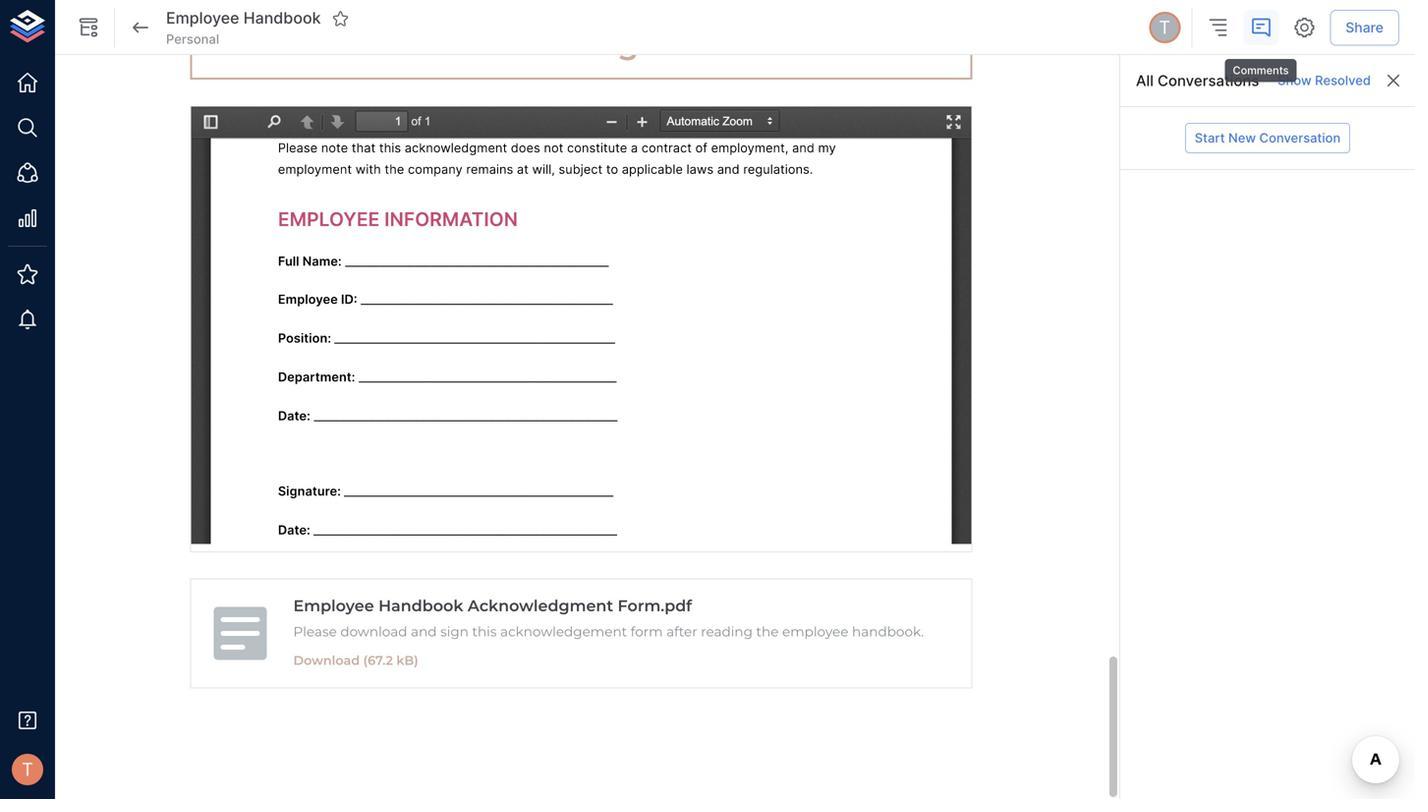 Task type: locate. For each thing, give the bounding box(es) containing it.
employee
[[166, 9, 239, 28], [293, 596, 374, 615]]

handbook
[[243, 9, 321, 28], [378, 596, 463, 615]]

0 vertical spatial t
[[1159, 17, 1171, 38]]

please
[[293, 624, 337, 640]]

0 horizontal spatial employee
[[166, 9, 239, 28]]

1 vertical spatial handbook
[[378, 596, 463, 615]]

after
[[666, 624, 697, 640]]

t
[[1159, 17, 1171, 38], [22, 759, 33, 780]]

employee handbook
[[166, 9, 321, 28]]

handbook inside employee handbook acknowledgment form.pdf please download and sign this acknowledgement form after reading the employee handbook.
[[378, 596, 463, 615]]

1 horizontal spatial employee
[[293, 596, 374, 615]]

1 vertical spatial t button
[[6, 748, 49, 791]]

employee
[[782, 624, 849, 640]]

the
[[756, 624, 779, 640]]

employee up please
[[293, 596, 374, 615]]

show
[[1278, 73, 1312, 88]]

form.pdf
[[618, 596, 692, 615]]

employee inside employee handbook acknowledgment form.pdf please download and sign this acknowledgement form after reading the employee handbook.
[[293, 596, 374, 615]]

resolved
[[1315, 73, 1371, 88]]

reading
[[701, 624, 753, 640]]

sign
[[440, 624, 469, 640]]

download ( 67.2 kb )
[[293, 653, 418, 668]]

handbook left the favorite icon
[[243, 9, 321, 28]]

comments image
[[1249, 16, 1273, 39]]

0 horizontal spatial t
[[22, 759, 33, 780]]

1 vertical spatial acknowledgment
[[468, 596, 613, 615]]

new
[[1229, 130, 1256, 145]]

favorite image
[[332, 10, 349, 27]]

acknowledgment inside employee handbook acknowledgment form.pdf please download and sign this acknowledgement form after reading the employee handbook.
[[468, 596, 613, 615]]

table of contents image
[[1206, 16, 1230, 39]]

show wiki image
[[77, 16, 100, 39]]

employee up personal
[[166, 9, 239, 28]]

0 vertical spatial handbook
[[243, 9, 321, 28]]

share
[[1346, 19, 1384, 36]]

t button
[[1146, 9, 1184, 46], [6, 748, 49, 791]]

handbook up and
[[378, 596, 463, 615]]

personal link
[[166, 30, 219, 48]]

0 vertical spatial employee
[[166, 9, 239, 28]]

personal
[[166, 31, 219, 47]]

1 horizontal spatial handbook
[[378, 596, 463, 615]]

acknowledgment
[[436, 24, 727, 62], [468, 596, 613, 615]]

0 vertical spatial t button
[[1146, 9, 1184, 46]]

0 horizontal spatial handbook
[[243, 9, 321, 28]]

1 horizontal spatial t
[[1159, 17, 1171, 38]]

and
[[411, 624, 437, 640]]

all conversations
[[1136, 72, 1259, 89]]

1 vertical spatial employee
[[293, 596, 374, 615]]



Task type: describe. For each thing, give the bounding box(es) containing it.
conversations
[[1158, 72, 1259, 89]]

employee handbook acknowledgment form.pdf please download and sign this acknowledgement form after reading the employee handbook.
[[293, 596, 924, 640]]

acknowledgement
[[500, 624, 627, 640]]

form
[[631, 624, 663, 640]]

start new conversation
[[1195, 130, 1341, 145]]

start new conversation button
[[1185, 123, 1351, 153]]

0 horizontal spatial t button
[[6, 748, 49, 791]]

download
[[340, 624, 407, 640]]

(
[[363, 653, 368, 668]]

employee for employee handbook acknowledgment form.pdf please download and sign this acknowledgement form after reading the employee handbook.
[[293, 596, 374, 615]]

share button
[[1330, 10, 1399, 45]]

1 horizontal spatial t button
[[1146, 9, 1184, 46]]

)
[[414, 653, 418, 668]]

1 vertical spatial t
[[22, 759, 33, 780]]

show resolved
[[1278, 73, 1371, 88]]

conversation
[[1259, 130, 1341, 145]]

handbook.
[[852, 624, 924, 640]]

download
[[293, 653, 360, 668]]

employee for employee handbook
[[166, 9, 239, 28]]

67.2
[[368, 653, 393, 668]]

kb
[[396, 653, 414, 668]]

this
[[472, 624, 497, 640]]

comments
[[1233, 64, 1289, 77]]

go back image
[[129, 16, 152, 39]]

0 vertical spatial acknowledgment
[[436, 24, 727, 62]]

all
[[1136, 72, 1154, 89]]

handbook for employee handbook acknowledgment form.pdf please download and sign this acknowledgement form after reading the employee handbook.
[[378, 596, 463, 615]]

settings image
[[1293, 16, 1316, 39]]

start
[[1195, 130, 1225, 145]]

comments tooltip
[[1223, 45, 1299, 84]]

handbook for employee handbook
[[243, 9, 321, 28]]



Task type: vqa. For each thing, say whether or not it's contained in the screenshot.
from
no



